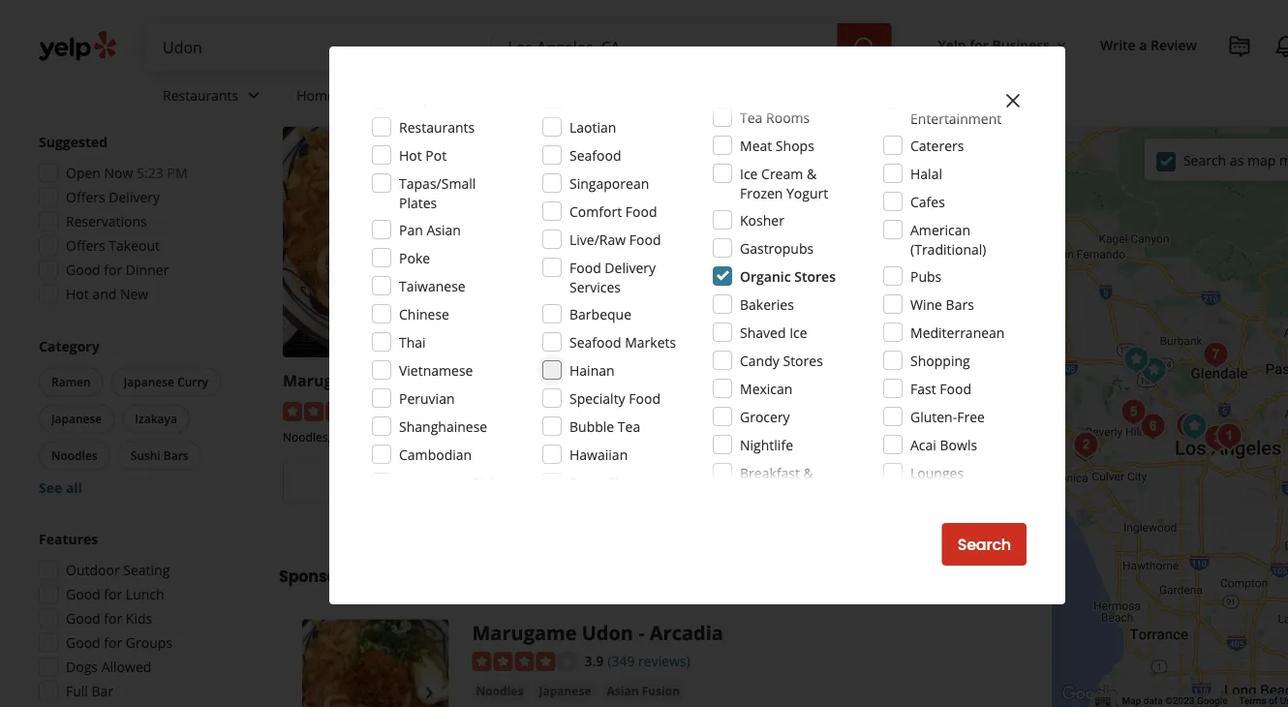 Task type: locate. For each thing, give the bounding box(es) containing it.
1 vertical spatial seafood
[[569, 333, 621, 351]]

3.9 star rating image up noodles,
[[283, 402, 387, 421]]

bars inside button
[[163, 447, 189, 463]]

gluten-
[[910, 407, 957, 426]]

fusion down 3.9 (349 reviews)
[[421, 429, 457, 445]]

None search field
[[147, 23, 895, 70]]

0 horizontal spatial noodles button
[[39, 441, 110, 470]]

services up barbeque
[[569, 277, 621, 296]]

1 good from the top
[[66, 261, 100, 279]]

& inside arts & entertainment
[[939, 90, 949, 108]]

0 vertical spatial ice
[[740, 164, 758, 183]]

udon up noodles, japanese, asian fusion
[[371, 370, 412, 391]]

1 seafood from the top
[[569, 146, 621, 164]]

marugame udon - arcadia image
[[302, 619, 449, 707]]

delivery down live/raw food
[[605, 258, 656, 277]]

1 vertical spatial search
[[958, 534, 1011, 555]]

noodles left japanese link
[[476, 683, 523, 698]]

2 vertical spatial &
[[803, 463, 813, 482]]

pm right 5:23
[[167, 164, 187, 182]]

order now link for call
[[529, 461, 761, 503]]

1 vertical spatial noodles
[[476, 683, 523, 698]]

candy
[[740, 351, 780, 369]]

sushi bars, japanese, thai
[[776, 429, 916, 445]]

good up and
[[66, 261, 100, 279]]

pasta shops
[[569, 473, 646, 492]]

order now for call
[[605, 471, 685, 493]]

0 horizontal spatial takeout
[[109, 236, 160, 255]]

food up 4.8 (80 reviews)
[[940, 379, 971, 398]]

2 horizontal spatial sushi
[[776, 429, 805, 445]]

redwhite boneless ramen image
[[1117, 340, 1156, 379]]

2 order now from the left
[[852, 471, 932, 493]]

0 vertical spatial thai
[[399, 333, 426, 351]]

google
[[1197, 695, 1228, 707]]

stores up redwhite at the bottom of the page
[[783, 351, 823, 369]]

takeout up the hot pot
[[370, 76, 449, 103]]

hot
[[399, 146, 422, 164], [66, 285, 89, 303]]

reviews) down the "fast food"
[[934, 401, 986, 419]]

sushi down 4.3 star rating image
[[584, 429, 613, 445]]

ice up candy stores
[[789, 323, 807, 341]]

for for lunch
[[104, 585, 122, 603]]

shops down hawaiian
[[608, 473, 646, 492]]

tea rooms
[[740, 108, 810, 126]]

hot inside search dialog
[[399, 146, 422, 164]]

bars for sushi bars
[[163, 447, 189, 463]]

asian
[[427, 220, 461, 239], [388, 429, 418, 445], [607, 683, 639, 698]]

0 horizontal spatial -
[[416, 370, 421, 391]]

asian down "(349 reviews)"
[[607, 683, 639, 698]]

1 horizontal spatial thai
[[893, 429, 916, 445]]

udon right best on the top
[[409, 5, 470, 38]]

0 horizontal spatial japanese,
[[334, 429, 385, 445]]

tea up meat
[[740, 108, 763, 126]]

marugame udon - arcadia link up '3.9' link
[[472, 619, 723, 646]]

2 order from the left
[[852, 471, 895, 493]]

1 order now link from the left
[[529, 461, 761, 503]]

now up the 10:00
[[899, 471, 932, 493]]

1 vertical spatial asian
[[388, 429, 418, 445]]

shaved
[[740, 323, 786, 341]]

group containing suggested
[[33, 132, 240, 309]]

good down outdoor
[[66, 585, 100, 603]]

1 vertical spatial takeout
[[109, 236, 160, 255]]

order now up until
[[852, 471, 932, 493]]

japanese down "ramen" button on the left bottom of the page
[[51, 411, 102, 427]]

3.9 up japanese link
[[584, 651, 604, 670]]

roll
[[529, 370, 559, 391]]

offers
[[66, 188, 105, 206], [66, 236, 105, 255]]

1 vertical spatial (349
[[608, 651, 635, 670]]

seafood up hainan
[[569, 333, 621, 351]]

reviews)
[[449, 401, 501, 419], [695, 401, 747, 419], [934, 401, 986, 419], [638, 651, 690, 670]]

3.9 for 3.9 (349 reviews)
[[395, 401, 414, 419]]

sushi down izakaya button
[[130, 447, 160, 463]]

ice up the 'frozen'
[[740, 164, 758, 183]]

1 vertical spatial restaurants
[[399, 118, 475, 136]]

order now link down japanese, sushi bars, chinese
[[529, 461, 761, 503]]

1 vertical spatial marugame
[[472, 619, 577, 646]]

hot left pot
[[399, 146, 422, 164]]

mexican
[[740, 379, 793, 398]]

1 horizontal spatial fusion
[[642, 683, 680, 698]]

tokyo cube image
[[1134, 351, 1173, 390]]

thai inside search dialog
[[399, 333, 426, 351]]

udon inside top 10 best udon near los angeles, california
[[409, 5, 470, 38]]

0 horizontal spatial bars
[[163, 447, 189, 463]]

0 vertical spatial noodles button
[[39, 441, 110, 470]]

hong kong style cafe
[[399, 473, 502, 511]]

0 horizontal spatial noodles
[[51, 447, 97, 463]]

chinese
[[399, 305, 449, 323], [647, 429, 690, 445]]

search as map m
[[1183, 151, 1288, 169]]

for right yelp
[[970, 35, 989, 54]]

google image
[[1057, 682, 1121, 707]]

0 vertical spatial shops
[[776, 136, 814, 154]]

style
[[472, 473, 502, 492]]

suggested
[[39, 133, 108, 151]]

all
[[66, 478, 82, 497]]

services right home
[[339, 86, 390, 104]]

0 horizontal spatial thai
[[399, 333, 426, 351]]

previous image
[[310, 681, 333, 704]]

near
[[475, 5, 531, 38]]

2 vertical spatial asian
[[607, 683, 639, 698]]

for down good for kids on the left bottom of the page
[[104, 633, 122, 652]]

udon for the top marugame udon - arcadia link
[[371, 370, 412, 391]]

japanese button down "ramen" button on the left bottom of the page
[[39, 404, 115, 433]]

1 horizontal spatial ice
[[789, 323, 807, 341]]

2 good from the top
[[66, 585, 100, 603]]

delivery inside group
[[109, 188, 160, 206]]

now
[[104, 164, 133, 182], [652, 471, 685, 493], [899, 471, 932, 493]]

0 horizontal spatial shops
[[608, 473, 646, 492]]

fast food
[[910, 379, 971, 398]]

for for dinner
[[104, 261, 122, 279]]

arcadia
[[425, 370, 484, 391], [650, 619, 723, 646]]

1 horizontal spatial pm
[[936, 504, 957, 522]]

order now link up until
[[776, 461, 1007, 503]]

food delivery services
[[569, 258, 656, 296]]

0 vertical spatial stores
[[794, 267, 836, 285]]

japanese, up get at the bottom
[[334, 429, 385, 445]]

0 vertical spatial pm
[[167, 164, 187, 182]]

2 vertical spatial group
[[33, 529, 240, 707]]

0 vertical spatial search
[[1183, 151, 1226, 169]]

specialty food
[[569, 389, 661, 407]]

delivery
[[109, 188, 160, 206], [605, 258, 656, 277]]

noodles button left japanese link
[[472, 681, 527, 700]]

hot inside group
[[66, 285, 89, 303]]

0 vertical spatial japanese
[[124, 374, 174, 390]]

good for good for lunch
[[66, 585, 100, 603]]

arcadia up "(349 reviews)" link
[[650, 619, 723, 646]]

bars inside search dialog
[[946, 295, 974, 313]]

1 order now from the left
[[605, 471, 685, 493]]

hot and new
[[66, 285, 148, 303]]

1 vertical spatial offers
[[66, 236, 105, 255]]

see
[[39, 478, 62, 497]]

terms of us
[[1239, 695, 1288, 707]]

food down the "live/raw"
[[569, 258, 601, 277]]

shops down rooms
[[776, 136, 814, 154]]

japanese button down '3.9' link
[[535, 681, 595, 700]]

dinner
[[126, 261, 169, 279]]

0 horizontal spatial restaurants
[[163, 86, 238, 104]]

offers for offers takeout
[[66, 236, 105, 255]]

2 horizontal spatial japanese,
[[838, 429, 890, 445]]

3 good from the top
[[66, 609, 100, 628]]

group
[[33, 132, 240, 309], [35, 337, 240, 497], [33, 529, 240, 707]]

directions
[[376, 471, 452, 493]]

ice cream & frozen yogurt
[[740, 164, 828, 202]]

10:00
[[898, 504, 933, 522]]

delivery inside food delivery services
[[605, 258, 656, 277]]

now up offers delivery
[[104, 164, 133, 182]]

1 vertical spatial hot
[[66, 285, 89, 303]]

until
[[866, 504, 895, 522]]

food for specialty food
[[629, 389, 661, 407]]

1 horizontal spatial noodles button
[[472, 681, 527, 700]]

search image
[[853, 36, 876, 59]]

tapas/small
[[399, 174, 476, 192]]

services inside food delivery services
[[569, 277, 621, 296]]

full
[[66, 682, 88, 700]]

search down lounges
[[958, 534, 1011, 555]]

for inside button
[[970, 35, 989, 54]]

fast
[[910, 379, 936, 398]]

food down comfort food
[[629, 230, 661, 248]]

for for business
[[970, 35, 989, 54]]

0 vertical spatial takeout
[[370, 76, 449, 103]]

thai down '4.8'
[[893, 429, 916, 445]]

1 horizontal spatial marugame
[[472, 619, 577, 646]]

(traditional)
[[910, 240, 986, 258]]

1 vertical spatial japanese button
[[535, 681, 595, 700]]

0 horizontal spatial bars,
[[616, 429, 644, 445]]

chinese inside search dialog
[[399, 305, 449, 323]]

food for live/raw food
[[629, 230, 661, 248]]

next image
[[418, 681, 441, 704]]

close image
[[1001, 89, 1025, 112]]

2 offers from the top
[[66, 236, 105, 255]]

now right pasta shops
[[652, 471, 685, 493]]

caterers
[[910, 136, 964, 154]]

0 horizontal spatial delivery
[[109, 188, 160, 206]]

1 horizontal spatial order
[[852, 471, 895, 493]]

seafood down laotian
[[569, 146, 621, 164]]

marugame udon - arcadia link up noodles, japanese, asian fusion
[[283, 370, 484, 391]]

0 vertical spatial delivery
[[109, 188, 160, 206]]

map region
[[815, 0, 1288, 707]]

new
[[120, 285, 148, 303]]

delivery down open now 5:23 pm
[[109, 188, 160, 206]]

good down good for lunch
[[66, 609, 100, 628]]

group containing category
[[35, 337, 240, 497]]

offers down open
[[66, 188, 105, 206]]

1 order from the left
[[605, 471, 648, 493]]

2 bars, from the left
[[808, 429, 835, 445]]

bars,
[[616, 429, 644, 445], [808, 429, 835, 445]]

search inside button
[[958, 534, 1011, 555]]

order for call
[[605, 471, 648, 493]]

japanese up izakaya
[[124, 374, 174, 390]]

1 horizontal spatial (349
[[608, 651, 635, 670]]

japanese down '3.9' link
[[539, 683, 591, 698]]

pan asian
[[399, 220, 461, 239]]

marugame monzo image
[[1210, 417, 1249, 456]]

ice inside ice cream & frozen yogurt
[[740, 164, 758, 183]]

1 bars, from the left
[[616, 429, 644, 445]]

2 seafood from the top
[[569, 333, 621, 351]]

order down hawaiian
[[605, 471, 648, 493]]

(80
[[911, 401, 931, 419]]

3.9 up noodles, japanese, asian fusion
[[395, 401, 414, 419]]

24 chevron down v2 image
[[537, 84, 560, 107]]

for up good for kids on the left bottom of the page
[[104, 585, 122, 603]]

1 vertical spatial stores
[[783, 351, 823, 369]]

1 vertical spatial arcadia
[[650, 619, 723, 646]]

- for order now
[[596, 370, 600, 391]]

0 horizontal spatial 3.9
[[395, 401, 414, 419]]

comfort food
[[569, 202, 657, 220]]

0 vertical spatial 3.9
[[395, 401, 414, 419]]

offers for offers delivery
[[66, 188, 105, 206]]

restaurants
[[163, 86, 238, 104], [399, 118, 475, 136]]

sushi down grocery
[[776, 429, 805, 445]]

order now down hawaiian
[[605, 471, 685, 493]]

takeout up dinner
[[109, 236, 160, 255]]

pm inside group
[[167, 164, 187, 182]]

for for groups
[[104, 633, 122, 652]]

bars down izakaya button
[[163, 447, 189, 463]]

marugame up the noodles link
[[472, 619, 577, 646]]

0 horizontal spatial marugame
[[283, 370, 366, 391]]

noodles inside group
[[51, 447, 97, 463]]

hot for hot pot
[[399, 146, 422, 164]]

takeout for featured
[[370, 76, 449, 103]]

& up yogurt
[[807, 164, 817, 183]]

0 horizontal spatial ice
[[740, 164, 758, 183]]

data
[[1144, 695, 1163, 707]]

1 horizontal spatial shops
[[776, 136, 814, 154]]

tea left 4.3
[[618, 417, 640, 435]]

& right arts
[[939, 90, 949, 108]]

- up "(349 reviews)" link
[[638, 619, 645, 646]]

0 horizontal spatial order
[[605, 471, 648, 493]]

los
[[535, 5, 573, 38]]

1 vertical spatial services
[[569, 277, 621, 296]]

marugame udon - arcadia link
[[283, 370, 484, 391], [472, 619, 723, 646]]

arcadia up 3.9 (349 reviews)
[[425, 370, 484, 391]]

- up 3.9 (349 reviews)
[[416, 370, 421, 391]]

0 horizontal spatial (349
[[418, 401, 445, 419]]

1 offers from the top
[[66, 188, 105, 206]]

live/raw
[[569, 230, 626, 248]]

bars, down 4.3
[[616, 429, 644, 445]]

see all
[[39, 478, 82, 497]]

japanese, down '4.8'
[[838, 429, 890, 445]]

seafood markets
[[569, 333, 676, 351]]

3 japanese, from the left
[[838, 429, 890, 445]]

home services link
[[281, 70, 432, 126]]

thai up vietnamese
[[399, 333, 426, 351]]

sushi inside button
[[130, 447, 160, 463]]

0 vertical spatial noodles
[[51, 447, 97, 463]]

good for good for dinner
[[66, 261, 100, 279]]

1 horizontal spatial now
[[652, 471, 685, 493]]

noodles
[[51, 447, 97, 463], [476, 683, 523, 698]]

business categories element
[[147, 70, 1288, 126]]

m
[[1279, 151, 1288, 169]]

fusion
[[421, 429, 457, 445], [642, 683, 680, 698]]

japanese,
[[334, 429, 385, 445], [529, 429, 581, 445], [838, 429, 890, 445]]

0 horizontal spatial now
[[104, 164, 133, 182]]

food left (580
[[629, 389, 661, 407]]

best
[[354, 5, 405, 38]]

3.9 star rating image
[[283, 402, 387, 421], [472, 652, 577, 671]]

bars for wine bars
[[946, 295, 974, 313]]

takeout for offers
[[109, 236, 160, 255]]

pubs
[[910, 267, 942, 285]]

0 vertical spatial 3.9 star rating image
[[283, 402, 387, 421]]

services inside business categories element
[[339, 86, 390, 104]]

reviews) down vietnamese
[[449, 401, 501, 419]]

izakaya
[[135, 411, 177, 427]]

0 vertical spatial bars
[[946, 295, 974, 313]]

for down offers takeout
[[104, 261, 122, 279]]

offers down the reservations
[[66, 236, 105, 255]]

pm right the 10:00
[[936, 504, 957, 522]]

asian fusion
[[607, 683, 680, 698]]

bars up mediterranean at the top
[[946, 295, 974, 313]]

(349 right '3.9' link
[[608, 651, 635, 670]]

bars, down 4.8 star rating image on the right bottom of page
[[808, 429, 835, 445]]

reviews) for redwhite boneless ramen
[[934, 401, 986, 419]]

cafe
[[399, 492, 427, 511]]

asian up get directions link
[[388, 429, 418, 445]]

1 vertical spatial tea
[[618, 417, 640, 435]]

0 horizontal spatial pm
[[167, 164, 187, 182]]

0 horizontal spatial chinese
[[399, 305, 449, 323]]

order now link
[[529, 461, 761, 503], [776, 461, 1007, 503]]

good
[[66, 261, 100, 279], [66, 585, 100, 603], [66, 609, 100, 628], [66, 633, 100, 652]]

marugame udon - arcadia up noodles, japanese, asian fusion
[[283, 370, 484, 391]]

search for search
[[958, 534, 1011, 555]]

search left as
[[1183, 151, 1226, 169]]

meat
[[740, 136, 772, 154]]

(349 down vietnamese
[[418, 401, 445, 419]]

stores down gastropubs
[[794, 267, 836, 285]]

0 vertical spatial seafood
[[569, 146, 621, 164]]

marugame up noodles,
[[283, 370, 366, 391]]

1 horizontal spatial services
[[569, 277, 621, 296]]

1 vertical spatial shops
[[608, 473, 646, 492]]

japanese, down 4.3 star rating image
[[529, 429, 581, 445]]

(349 reviews) link
[[608, 649, 690, 670]]

soup
[[399, 90, 431, 108]]

1 vertical spatial japanese
[[51, 411, 102, 427]]

koreatown
[[605, 370, 690, 391]]

1 vertical spatial group
[[35, 337, 240, 497]]

& inside breakfast & brunch
[[803, 463, 813, 482]]

0 horizontal spatial 3.9 star rating image
[[283, 402, 387, 421]]

1 horizontal spatial restaurants
[[399, 118, 475, 136]]

marugame udon - arcadia up '3.9' link
[[472, 619, 723, 646]]

1 vertical spatial delivery
[[605, 258, 656, 277]]

2 vertical spatial japanese
[[539, 683, 591, 698]]

food up live/raw food
[[625, 202, 657, 220]]

bars
[[946, 295, 974, 313], [163, 447, 189, 463]]

1 vertical spatial bars
[[163, 447, 189, 463]]

1 horizontal spatial order now link
[[776, 461, 1007, 503]]

2 order now link from the left
[[776, 461, 1007, 503]]

allowed
[[101, 658, 151, 676]]

0 vertical spatial group
[[33, 132, 240, 309]]

good for good for groups
[[66, 633, 100, 652]]

2 horizontal spatial asian
[[607, 683, 639, 698]]

group containing features
[[33, 529, 240, 707]]

for down good for lunch
[[104, 609, 122, 628]]

noodles button up all
[[39, 441, 110, 470]]

0 horizontal spatial sushi
[[130, 447, 160, 463]]

search
[[1183, 151, 1226, 169], [958, 534, 1011, 555]]

now for roll call - koreatown
[[652, 471, 685, 493]]

order up until
[[852, 471, 895, 493]]

takeout inside group
[[109, 236, 160, 255]]

& right breakfast
[[803, 463, 813, 482]]

0 vertical spatial japanese button
[[39, 404, 115, 433]]

hangari kalguksu image
[[1169, 406, 1208, 445]]

ramen
[[51, 374, 91, 390]]

0 vertical spatial &
[[939, 90, 949, 108]]

reviews) for marugame udon - arcadia
[[449, 401, 501, 419]]

0 vertical spatial restaurants
[[163, 86, 238, 104]]

2 horizontal spatial japanese
[[539, 683, 591, 698]]

california
[[279, 36, 394, 69]]

reservations
[[66, 212, 147, 231]]

2 japanese, from the left
[[529, 429, 581, 445]]

0 vertical spatial udon
[[409, 5, 470, 38]]

full bar
[[66, 682, 113, 700]]

japanese for left japanese button
[[51, 411, 102, 427]]

food for fast food
[[940, 379, 971, 398]]

sushi bars button
[[118, 441, 201, 470]]

hot left and
[[66, 285, 89, 303]]

keyboard shortcuts image
[[1095, 697, 1110, 706]]

4 good from the top
[[66, 633, 100, 652]]

laotian
[[569, 118, 616, 136]]

1 horizontal spatial order now
[[852, 471, 932, 493]]

noodles up all
[[51, 447, 97, 463]]

reviews) right (580
[[695, 401, 747, 419]]

hot for hot and new
[[66, 285, 89, 303]]

0 vertical spatial hot
[[399, 146, 422, 164]]

chinese down "taiwanese"
[[399, 305, 449, 323]]

rooms
[[766, 108, 810, 126]]

cream
[[761, 164, 803, 183]]

chinese down (580
[[647, 429, 690, 445]]

1 horizontal spatial search
[[1183, 151, 1226, 169]]

3.9 star rating image up the noodles link
[[472, 652, 577, 671]]

0 vertical spatial asian
[[427, 220, 461, 239]]

asian right pan
[[427, 220, 461, 239]]

asian fusion link
[[603, 681, 684, 700]]

fusion down "(349 reviews)"
[[642, 683, 680, 698]]

udon up '3.9' link
[[582, 619, 633, 646]]

0 horizontal spatial order now link
[[529, 461, 761, 503]]

poke
[[399, 248, 430, 267]]

1 japanese, from the left
[[334, 429, 385, 445]]



Task type: vqa. For each thing, say whether or not it's contained in the screenshot.
Terms of Us link
yes



Task type: describe. For each thing, give the bounding box(es) containing it.
pan
[[399, 220, 423, 239]]

bakeries
[[740, 295, 794, 313]]

price group
[[39, 36, 240, 100]]

projects image
[[1228, 35, 1251, 58]]

0 horizontal spatial tea
[[618, 417, 640, 435]]

write
[[1100, 35, 1136, 54]]

1 vertical spatial marugame udon - arcadia
[[472, 619, 723, 646]]

delivery for offers delivery
[[109, 188, 160, 206]]

1 horizontal spatial tea
[[740, 108, 763, 126]]

roll call - koreatown image
[[1175, 407, 1214, 446]]

tapas/small plates
[[399, 174, 476, 212]]

japanese for the bottom japanese button
[[539, 683, 591, 698]]

hainan
[[569, 361, 615, 379]]

sushi for sushi bars
[[130, 447, 160, 463]]

0 horizontal spatial japanese button
[[39, 404, 115, 433]]

search button
[[942, 523, 1027, 566]]

sushi for sushi bars, japanese, thai
[[776, 429, 805, 445]]

arts & entertainment
[[910, 90, 1002, 127]]

redwhite boneless ramen
[[776, 370, 1000, 391]]

redwhite
[[776, 370, 856, 391]]

search for search as map m
[[1183, 151, 1226, 169]]

slideshow element
[[302, 619, 449, 707]]

entertainment
[[910, 109, 1002, 127]]

stores for candy stores
[[783, 351, 823, 369]]

stores for organic stores
[[794, 267, 836, 285]]

shops for pasta shops
[[608, 473, 646, 492]]

good for lunch
[[66, 585, 164, 603]]

outdoor seating
[[66, 561, 170, 579]]

1 vertical spatial 3.9 star rating image
[[472, 652, 577, 671]]

$$$$ button
[[187, 67, 236, 96]]

features
[[39, 530, 98, 548]]

yuko kitchen miracle mile image
[[1133, 407, 1172, 446]]

food for comfort food
[[625, 202, 657, 220]]

marugame udon - glendale image
[[1196, 336, 1235, 374]]

pasta
[[569, 473, 604, 492]]

business
[[992, 35, 1050, 54]]

user actions element
[[923, 24, 1288, 143]]

izakaya button
[[122, 404, 190, 433]]

roll call - koreatown
[[529, 370, 690, 391]]

0 horizontal spatial asian
[[388, 429, 418, 445]]

order now link for boneless
[[776, 461, 1007, 503]]

curry
[[177, 374, 208, 390]]

peruvian
[[399, 389, 455, 407]]

redwhite boneless ramen link
[[776, 370, 1000, 391]]

2 horizontal spatial -
[[638, 619, 645, 646]]

1 vertical spatial pm
[[936, 504, 957, 522]]

& for arts
[[939, 90, 949, 108]]

now for redwhite boneless ramen
[[899, 471, 932, 493]]

3.9 for 3.9
[[584, 651, 604, 670]]

wine bars
[[910, 295, 974, 313]]

marugame udon-los angeles image
[[1197, 419, 1236, 458]]

& inside ice cream & frozen yogurt
[[807, 164, 817, 183]]

good for dinner
[[66, 261, 169, 279]]

noodles, japanese, asian fusion
[[283, 429, 457, 445]]

10
[[327, 5, 350, 38]]

shopping
[[910, 351, 970, 369]]

until 10:00 pm
[[866, 504, 957, 522]]

write a review
[[1100, 35, 1197, 54]]

delivery for food delivery services
[[605, 258, 656, 277]]

fusion inside button
[[642, 683, 680, 698]]

shanghainese
[[399, 417, 487, 435]]

cambodian
[[399, 445, 472, 463]]

marugame for the top marugame udon - arcadia link
[[283, 370, 366, 391]]

acai
[[910, 435, 936, 454]]

bubble tea
[[569, 417, 640, 435]]

home services
[[297, 86, 390, 104]]

map data ©2023 google
[[1122, 695, 1228, 707]]

4.8 star rating image
[[776, 402, 881, 421]]

open
[[66, 164, 101, 182]]

marugame udon - sawtelle image
[[1067, 426, 1105, 464]]

1 vertical spatial ice
[[789, 323, 807, 341]]

meat shops
[[740, 136, 814, 154]]

hawaiian
[[569, 445, 628, 463]]

1 vertical spatial marugame udon - arcadia link
[[472, 619, 723, 646]]

frozen
[[740, 184, 783, 202]]

0 vertical spatial (349
[[418, 401, 445, 419]]

good for good for kids
[[66, 609, 100, 628]]

acai bowls
[[910, 435, 977, 454]]

options
[[452, 76, 528, 103]]

4.3 star rating image
[[529, 402, 634, 421]]

(349 inside "(349 reviews)" link
[[608, 651, 635, 670]]

order now for boneless
[[852, 471, 932, 493]]

top
[[279, 5, 322, 38]]

seafood for seafood
[[569, 146, 621, 164]]

& for breakfast
[[803, 463, 813, 482]]

order for boneless
[[852, 471, 895, 493]]

bubble
[[569, 417, 614, 435]]

0 vertical spatial arcadia
[[425, 370, 484, 391]]

outdoor
[[66, 561, 120, 579]]

1 horizontal spatial arcadia
[[650, 619, 723, 646]]

3.9 (349 reviews)
[[395, 401, 501, 419]]

live/raw food
[[569, 230, 661, 248]]

taiwanese
[[399, 277, 466, 295]]

1 vertical spatial thai
[[893, 429, 916, 445]]

see all button
[[39, 478, 82, 497]]

16 chevron down v2 image
[[1054, 37, 1069, 53]]

$$$
[[154, 74, 174, 90]]

yelp
[[938, 35, 966, 54]]

vietnamese
[[399, 361, 473, 379]]

grocery
[[740, 407, 790, 426]]

©2023
[[1165, 695, 1195, 707]]

bowls
[[940, 435, 977, 454]]

0 vertical spatial marugame udon - arcadia link
[[283, 370, 484, 391]]

restaurants inside search dialog
[[399, 118, 475, 136]]

1 horizontal spatial japanese
[[124, 374, 174, 390]]

0 vertical spatial marugame udon - arcadia
[[283, 370, 484, 391]]

1 vertical spatial noodles button
[[472, 681, 527, 700]]

0 horizontal spatial fusion
[[421, 429, 457, 445]]

- for get directions
[[416, 370, 421, 391]]

udon for the bottommost marugame udon - arcadia link
[[582, 619, 633, 646]]

kosher
[[740, 211, 784, 229]]

1 horizontal spatial noodles
[[476, 683, 523, 698]]

american
[[910, 220, 970, 239]]

24 chevron down v2 image
[[242, 84, 266, 107]]

$$$$
[[198, 74, 225, 90]]

and
[[92, 285, 117, 303]]

marugame for the bottommost marugame udon - arcadia link
[[472, 619, 577, 646]]

reviews) up asian fusion
[[638, 651, 690, 670]]

for for kids
[[104, 609, 122, 628]]

notifications image
[[1275, 35, 1288, 58]]

free
[[957, 407, 985, 426]]

a
[[1139, 35, 1147, 54]]

kochi image
[[1114, 393, 1153, 431]]

groups
[[126, 633, 172, 652]]

asian inside search dialog
[[427, 220, 461, 239]]

restaurants inside "restaurants" "link"
[[163, 86, 238, 104]]

terms of us link
[[1239, 695, 1288, 707]]

restaurants link
[[147, 70, 281, 126]]

food inside food delivery services
[[569, 258, 601, 277]]

reviews) for roll call - koreatown
[[695, 401, 747, 419]]

dogs allowed
[[66, 658, 151, 676]]

mogumogu image
[[1066, 430, 1104, 468]]

(349 reviews)
[[608, 651, 690, 670]]

asian inside button
[[607, 683, 639, 698]]

sponsored
[[279, 566, 363, 587]]

seafood for seafood markets
[[569, 333, 621, 351]]

specialty
[[569, 389, 625, 407]]

shops for meat shops
[[776, 136, 814, 154]]

1 horizontal spatial sushi
[[584, 429, 613, 445]]

japanese curry button
[[111, 368, 221, 397]]

get directions
[[345, 471, 452, 493]]

open now 5:23 pm
[[66, 164, 187, 182]]

hong
[[399, 473, 433, 492]]

gastropubs
[[740, 239, 814, 257]]

1 horizontal spatial chinese
[[647, 429, 690, 445]]

plates
[[399, 193, 437, 212]]

write a review link
[[1092, 27, 1205, 62]]

lunch
[[126, 585, 164, 603]]

kong
[[436, 473, 469, 492]]

search dialog
[[0, 0, 1288, 707]]

featured takeout options
[[279, 76, 528, 103]]

yogurt
[[786, 184, 828, 202]]

us
[[1280, 695, 1288, 707]]

terms
[[1239, 695, 1266, 707]]

arts
[[910, 90, 936, 108]]



